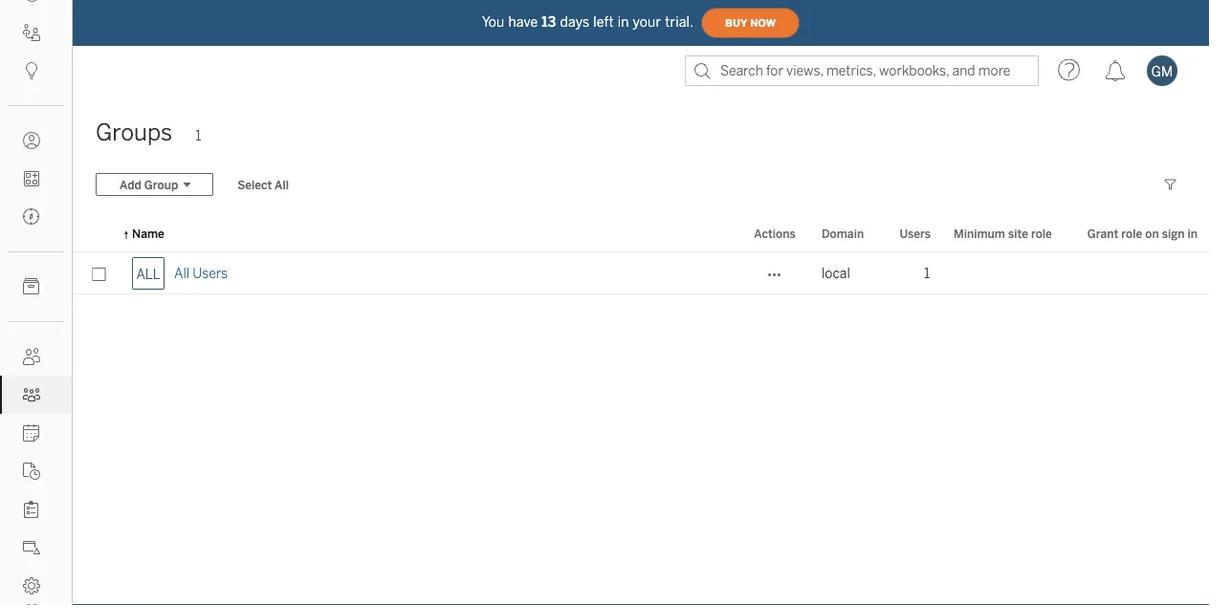 Task type: locate. For each thing, give the bounding box(es) containing it.
in right sign
[[1188, 227, 1198, 241]]

local
[[822, 265, 850, 281]]

1 horizontal spatial all
[[275, 178, 289, 192]]

1 horizontal spatial 1
[[924, 265, 930, 281]]

users inside row
[[193, 265, 228, 281]]

select
[[237, 178, 272, 192]]

trial.
[[665, 14, 694, 30]]

you
[[482, 14, 505, 30]]

your
[[633, 14, 661, 30]]

external assets image
[[23, 278, 40, 296]]

1 right the groups
[[195, 128, 201, 144]]

add group button
[[96, 173, 214, 196]]

all down group
[[174, 265, 190, 281]]

recommendations image
[[23, 62, 40, 79]]

1 horizontal spatial users
[[900, 227, 931, 241]]

1 vertical spatial in
[[1188, 227, 1198, 241]]

0 vertical spatial all
[[275, 178, 289, 192]]

1 inside row
[[924, 265, 930, 281]]

site
[[1008, 227, 1028, 241]]

role right the site
[[1031, 227, 1052, 241]]

0 horizontal spatial 1
[[195, 128, 201, 144]]

shared with me image
[[23, 24, 40, 41]]

1 right local
[[924, 265, 930, 281]]

0 vertical spatial in
[[618, 14, 629, 30]]

0 horizontal spatial in
[[618, 14, 629, 30]]

actions
[[754, 227, 796, 241]]

buy now
[[725, 17, 776, 29]]

groups
[[96, 119, 172, 146]]

1
[[195, 128, 201, 144], [924, 265, 930, 281]]

select all button
[[225, 173, 301, 196]]

1 vertical spatial all
[[174, 265, 190, 281]]

0 horizontal spatial role
[[1031, 227, 1052, 241]]

0 vertical spatial users
[[900, 227, 931, 241]]

all
[[275, 178, 289, 192], [174, 265, 190, 281]]

1 horizontal spatial in
[[1188, 227, 1198, 241]]

group
[[144, 178, 178, 192]]

add
[[120, 178, 141, 192]]

tasks image
[[23, 501, 40, 519]]

all users
[[174, 265, 228, 281]]

grid
[[73, 216, 1209, 606]]

users image
[[23, 348, 40, 365]]

cell
[[942, 253, 1070, 295], [1070, 253, 1209, 295]]

recents image
[[23, 0, 40, 3]]

on
[[1145, 227, 1159, 241]]

2 cell from the left
[[1070, 253, 1209, 295]]

1 vertical spatial 1
[[924, 265, 930, 281]]

grant role on sign in
[[1088, 227, 1198, 241]]

users
[[900, 227, 931, 241], [193, 265, 228, 281]]

all inside select all button
[[275, 178, 289, 192]]

all right "select"
[[275, 178, 289, 192]]

in inside grid
[[1188, 227, 1198, 241]]

role
[[1031, 227, 1052, 241], [1122, 227, 1143, 241]]

row containing all users
[[73, 253, 1209, 295]]

in
[[618, 14, 629, 30], [1188, 227, 1198, 241]]

now
[[750, 17, 776, 29]]

Search for views, metrics, workbooks, and more text field
[[685, 55, 1039, 86]]

in right left
[[618, 14, 629, 30]]

1 horizontal spatial role
[[1122, 227, 1143, 241]]

0 horizontal spatial users
[[193, 265, 228, 281]]

1 vertical spatial users
[[193, 265, 228, 281]]

you have 13 days left in your trial.
[[482, 14, 694, 30]]

role left on
[[1122, 227, 1143, 241]]

0 horizontal spatial all
[[174, 265, 190, 281]]

personal space image
[[23, 132, 40, 149]]

cell down minimum site role
[[942, 253, 1070, 295]]

grid containing all users
[[73, 216, 1209, 606]]

cell down grant role on sign in
[[1070, 253, 1209, 295]]

row
[[73, 253, 1209, 295]]



Task type: describe. For each thing, give the bounding box(es) containing it.
buy
[[725, 17, 747, 29]]

days
[[560, 14, 590, 30]]

settings image
[[23, 578, 40, 595]]

1 cell from the left
[[942, 253, 1070, 295]]

minimum site role
[[954, 227, 1052, 241]]

schedules image
[[23, 425, 40, 442]]

left
[[593, 14, 614, 30]]

0 vertical spatial 1
[[195, 128, 201, 144]]

site status image
[[23, 540, 40, 557]]

name
[[132, 227, 164, 241]]

grant
[[1088, 227, 1119, 241]]

13
[[542, 14, 556, 30]]

explore image
[[23, 209, 40, 226]]

add group
[[120, 178, 178, 192]]

jobs image
[[23, 463, 40, 480]]

domain
[[822, 227, 864, 241]]

2 role from the left
[[1122, 227, 1143, 241]]

buy now button
[[701, 8, 800, 38]]

select all
[[237, 178, 289, 192]]

groups image
[[23, 387, 40, 404]]

1 role from the left
[[1031, 227, 1052, 241]]

minimum
[[954, 227, 1005, 241]]

have
[[508, 14, 538, 30]]

sign
[[1162, 227, 1185, 241]]

collections image
[[23, 170, 40, 188]]

all users link
[[174, 253, 228, 295]]

all inside all users link
[[174, 265, 190, 281]]



Task type: vqa. For each thing, say whether or not it's contained in the screenshot.
the Domain
yes



